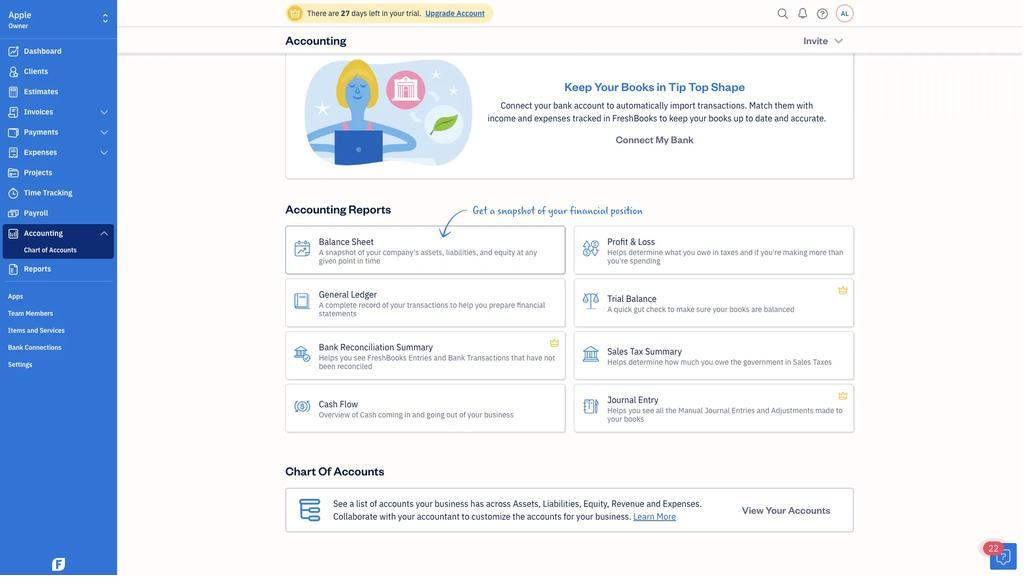 Task type: vqa. For each thing, say whether or not it's contained in the screenshot.


Task type: describe. For each thing, give the bounding box(es) containing it.
financial inside general ledger a complete record of your transactions to help you prepare financial statements
[[517, 300, 545, 310]]

connect your bank account to begin matching your bank transactions image
[[303, 58, 473, 167]]

reconciled
[[337, 361, 372, 371]]

tip
[[669, 79, 686, 94]]

loss
[[638, 236, 655, 247]]

reconciliation for bank reconciliation
[[315, 16, 391, 31]]

if
[[755, 247, 759, 257]]

import
[[670, 100, 696, 111]]

learn more
[[633, 511, 676, 522]]

given
[[319, 256, 337, 265]]

your inside trial balance a quick gut check to make sure your books are balanced
[[713, 304, 728, 314]]

chart of accounts link
[[5, 243, 112, 256]]

your inside cash flow overview of cash coming in and going out of your business
[[468, 410, 482, 419]]

revenue
[[612, 498, 645, 509]]

22
[[989, 543, 999, 554]]

quick
[[614, 304, 632, 314]]

balance sheet a snapshot of your company's assets, liabilities, and equity at any given point in time
[[319, 236, 537, 265]]

chevrondown image
[[833, 35, 845, 46]]

in inside profit & loss helps determine what you owe in taxes and if you're making more than you're spending
[[713, 247, 719, 257]]

in inside cash flow overview of cash coming in and going out of your business
[[405, 410, 411, 419]]

payments
[[24, 127, 58, 137]]

determine for loss
[[629, 247, 663, 257]]

books inside journal entry helps you see all the manual journal entries and adjustments made to your books
[[624, 414, 644, 424]]

chart of accounts
[[24, 245, 77, 254]]

liabilities,
[[446, 247, 478, 257]]

a for trial balance
[[607, 304, 612, 314]]

team members
[[8, 309, 53, 317]]

balance inside "balance sheet a snapshot of your company's assets, liabilities, and equity at any given point in time"
[[319, 236, 350, 247]]

connections
[[25, 343, 61, 351]]

date
[[755, 113, 773, 124]]

for
[[564, 511, 574, 522]]

items
[[8, 326, 25, 334]]

time tracking link
[[3, 184, 114, 203]]

sheet
[[352, 236, 374, 247]]

invoice image
[[7, 107, 20, 118]]

point
[[338, 256, 356, 265]]

entries inside bank reconciliation summary helps you see freshbooks entries and bank transactions that have not been reconciled
[[409, 353, 432, 362]]

equity
[[494, 247, 515, 257]]

equity,
[[584, 498, 609, 509]]

sure
[[697, 304, 711, 314]]

items and services
[[8, 326, 65, 334]]

0 vertical spatial accounting
[[285, 32, 346, 48]]

in inside "sales tax summary helps determine how much you owe the government in sales taxes"
[[785, 357, 791, 367]]

0 horizontal spatial cash
[[319, 398, 338, 410]]

in inside the connect your bank account to automatically import transactions. match them with income and expenses tracked in freshbooks to keep your books up to date and accurate.
[[604, 113, 610, 124]]

reports inside main "element"
[[24, 264, 51, 274]]

freshbooks inside bank reconciliation summary helps you see freshbooks entries and bank transactions that have not been reconciled
[[367, 353, 407, 362]]

general
[[319, 289, 349, 300]]

keep
[[565, 79, 592, 94]]

freshbooks inside the connect your bank account to automatically import transactions. match them with income and expenses tracked in freshbooks to keep your books up to date and accurate.
[[612, 113, 657, 124]]

cash flow overview of cash coming in and going out of your business
[[319, 398, 514, 419]]

my
[[656, 133, 669, 146]]

books inside the connect your bank account to automatically import transactions. match them with income and expenses tracked in freshbooks to keep your books up to date and accurate.
[[709, 113, 732, 124]]

get a snapshot of your financial position
[[473, 205, 643, 217]]

profit
[[608, 236, 628, 247]]

of
[[318, 463, 331, 478]]

crown image for bank reconciliation summary
[[549, 337, 560, 349]]

any
[[525, 247, 537, 257]]

chart for chart of accounts
[[24, 245, 40, 254]]

entry
[[638, 394, 659, 405]]

apple
[[9, 9, 31, 20]]

of inside "balance sheet a snapshot of your company's assets, liabilities, and equity at any given point in time"
[[358, 247, 365, 257]]

at
[[517, 247, 524, 257]]

there are 27 days left in your trial. upgrade account
[[307, 8, 485, 18]]

the inside journal entry helps you see all the manual journal entries and adjustments made to your books
[[666, 405, 677, 415]]

days
[[352, 8, 367, 18]]

statements
[[319, 308, 357, 318]]

in inside "balance sheet a snapshot of your company's assets, liabilities, and equity at any given point in time"
[[357, 256, 363, 265]]

notifications image
[[794, 3, 811, 24]]

1 horizontal spatial reports
[[349, 201, 391, 216]]

chart image
[[7, 228, 20, 239]]

connect for your
[[501, 100, 532, 111]]

expense image
[[7, 147, 20, 158]]

of inside "see a list of accounts your business has across assets, liabilities, equity, revenue and expenses. collaborate with your accountant to customize the accounts for your business."
[[370, 498, 377, 509]]

government
[[743, 357, 784, 367]]

report image
[[7, 264, 20, 275]]

automatically
[[616, 100, 668, 111]]

in right left
[[382, 8, 388, 18]]

bank for bank reconciliation summary helps you see freshbooks entries and bank transactions that have not been reconciled
[[319, 341, 338, 353]]

helps for bank reconciliation summary
[[319, 353, 338, 362]]

out
[[447, 410, 458, 419]]

and inside main "element"
[[27, 326, 38, 334]]

made
[[816, 405, 834, 415]]

see inside bank reconciliation summary helps you see freshbooks entries and bank transactions that have not been reconciled
[[354, 353, 366, 362]]

resource center badge image
[[990, 543, 1017, 570]]

time
[[365, 256, 380, 265]]

view
[[742, 504, 764, 516]]

income
[[488, 113, 516, 124]]

across
[[486, 498, 511, 509]]

record
[[359, 300, 380, 310]]

complete
[[325, 300, 357, 310]]

and inside journal entry helps you see all the manual journal entries and adjustments made to your books
[[757, 405, 770, 415]]

business inside "see a list of accounts your business has across assets, liabilities, equity, revenue and expenses. collaborate with your accountant to customize the accounts for your business."
[[435, 498, 469, 509]]

invite
[[804, 34, 828, 46]]

collaborate
[[333, 511, 378, 522]]

all
[[656, 405, 664, 415]]

your inside "balance sheet a snapshot of your company's assets, liabilities, and equity at any given point in time"
[[366, 247, 381, 257]]

accurate.
[[791, 113, 826, 124]]

taxes
[[721, 247, 739, 257]]

accounts for view your accounts
[[788, 504, 831, 516]]

expenses
[[534, 113, 571, 124]]

and inside "balance sheet a snapshot of your company's assets, liabilities, and equity at any given point in time"
[[480, 247, 493, 257]]

1 horizontal spatial journal
[[705, 405, 730, 415]]

not
[[544, 353, 555, 362]]

apps link
[[3, 288, 114, 303]]

dashboard link
[[3, 42, 114, 61]]

payment image
[[7, 127, 20, 138]]

trial
[[607, 293, 624, 304]]

prepare
[[489, 300, 515, 310]]

account
[[457, 8, 485, 18]]

you inside "sales tax summary helps determine how much you owe the government in sales taxes"
[[701, 357, 713, 367]]

going
[[427, 410, 445, 419]]

are inside trial balance a quick gut check to make sure your books are balanced
[[751, 304, 762, 314]]

chart of accounts
[[285, 463, 384, 478]]

see inside journal entry helps you see all the manual journal entries and adjustments made to your books
[[642, 405, 654, 415]]

books inside trial balance a quick gut check to make sure your books are balanced
[[730, 304, 750, 314]]

you inside general ledger a complete record of your transactions to help you prepare financial statements
[[475, 300, 487, 310]]

match
[[749, 100, 773, 111]]

bank left transactions
[[448, 353, 465, 362]]

bank reconciliation summary helps you see freshbooks entries and bank transactions that have not been reconciled
[[319, 341, 555, 371]]

profit & loss helps determine what you owe in taxes and if you're making more than you're spending
[[608, 236, 844, 265]]

0 vertical spatial financial
[[570, 205, 608, 217]]

how
[[665, 357, 679, 367]]

and inside cash flow overview of cash coming in and going out of your business
[[412, 410, 425, 419]]

to right up
[[746, 113, 753, 124]]

accountant
[[417, 511, 460, 522]]

accounts for chart of accounts
[[334, 463, 384, 478]]

services
[[40, 326, 65, 334]]

view your accounts link
[[733, 499, 840, 521]]

settings link
[[3, 356, 114, 372]]

helps inside journal entry helps you see all the manual journal entries and adjustments made to your books
[[608, 405, 627, 415]]

search image
[[775, 6, 792, 22]]

members
[[26, 309, 53, 317]]

team members link
[[3, 305, 114, 321]]

shape
[[711, 79, 745, 94]]

journal entry helps you see all the manual journal entries and adjustments made to your books
[[608, 394, 843, 424]]

in left tip
[[657, 79, 666, 94]]

to inside trial balance a quick gut check to make sure your books are balanced
[[668, 304, 675, 314]]

what
[[665, 247, 681, 257]]

determine for summary
[[629, 357, 663, 367]]

chevron large down image for invoices
[[99, 108, 109, 117]]

upgrade
[[426, 8, 455, 18]]

expenses.
[[663, 498, 702, 509]]

overview
[[319, 410, 350, 419]]

owe inside "sales tax summary helps determine how much you owe the government in sales taxes"
[[715, 357, 729, 367]]

1 vertical spatial accounting
[[285, 201, 346, 216]]

chart for chart of accounts
[[285, 463, 316, 478]]

trial.
[[406, 8, 422, 18]]

accounting reports
[[285, 201, 391, 216]]



Task type: locate. For each thing, give the bounding box(es) containing it.
0 horizontal spatial journal
[[608, 394, 636, 405]]

you inside journal entry helps you see all the manual journal entries and adjustments made to your books
[[629, 405, 641, 415]]

1 vertical spatial determine
[[629, 357, 663, 367]]

bank up been
[[319, 341, 338, 353]]

ledger
[[351, 289, 377, 300]]

with inside the connect your bank account to automatically import transactions. match them with income and expenses tracked in freshbooks to keep your books up to date and accurate.
[[797, 100, 813, 111]]

2 vertical spatial the
[[513, 511, 525, 522]]

balance right trial on the bottom of page
[[626, 293, 657, 304]]

apple owner
[[9, 9, 31, 30]]

0 horizontal spatial chart
[[24, 245, 40, 254]]

freshbooks image
[[50, 558, 67, 571]]

to left make
[[668, 304, 675, 314]]

books right sure
[[730, 304, 750, 314]]

0 vertical spatial a
[[490, 205, 495, 217]]

helps left tax
[[608, 357, 627, 367]]

helps down statements
[[319, 353, 338, 362]]

a inside "see a list of accounts your business has across assets, liabilities, equity, revenue and expenses. collaborate with your accountant to customize the accounts for your business."
[[350, 498, 354, 509]]

bank
[[285, 16, 313, 31], [671, 133, 694, 146], [319, 341, 338, 353], [8, 343, 23, 351], [448, 353, 465, 362]]

0 vertical spatial are
[[328, 8, 339, 18]]

a for balance sheet
[[319, 247, 324, 257]]

in left time
[[357, 256, 363, 265]]

are
[[328, 8, 339, 18], [751, 304, 762, 314]]

apps
[[8, 292, 23, 300]]

determine left what
[[629, 247, 663, 257]]

1 horizontal spatial business
[[484, 410, 514, 419]]

snapshot left time
[[325, 247, 356, 257]]

with inside "see a list of accounts your business has across assets, liabilities, equity, revenue and expenses. collaborate with your accountant to customize the accounts for your business."
[[380, 511, 396, 522]]

journal right manual
[[705, 405, 730, 415]]

balance inside trial balance a quick gut check to make sure your books are balanced
[[626, 293, 657, 304]]

see right been
[[354, 353, 366, 362]]

coming
[[378, 410, 403, 419]]

1 determine from the top
[[629, 247, 663, 257]]

determine inside profit & loss helps determine what you owe in taxes and if you're making more than you're spending
[[629, 247, 663, 257]]

to
[[607, 100, 614, 111], [660, 113, 667, 124], [746, 113, 753, 124], [450, 300, 457, 310], [668, 304, 675, 314], [836, 405, 843, 415], [462, 511, 470, 522]]

the down assets,
[[513, 511, 525, 522]]

0 horizontal spatial summary
[[396, 341, 433, 353]]

owe right much
[[715, 357, 729, 367]]

financial
[[570, 205, 608, 217], [517, 300, 545, 310]]

0 horizontal spatial entries
[[409, 353, 432, 362]]

you right much
[[701, 357, 713, 367]]

0 vertical spatial owe
[[697, 247, 711, 257]]

you right help
[[475, 300, 487, 310]]

invoices link
[[3, 103, 114, 122]]

chevron large down image inside accounting link
[[99, 229, 109, 237]]

0 horizontal spatial the
[[513, 511, 525, 522]]

0 horizontal spatial accounts
[[379, 498, 414, 509]]

helps inside bank reconciliation summary helps you see freshbooks entries and bank transactions that have not been reconciled
[[319, 353, 338, 362]]

a for general ledger
[[319, 300, 324, 310]]

1 vertical spatial financial
[[517, 300, 545, 310]]

connect up income
[[501, 100, 532, 111]]

0 vertical spatial freshbooks
[[612, 113, 657, 124]]

project image
[[7, 168, 20, 178]]

chart inside main "element"
[[24, 245, 40, 254]]

with up the accurate.
[[797, 100, 813, 111]]

a left quick
[[607, 304, 612, 314]]

1 vertical spatial entries
[[732, 405, 755, 415]]

are left 27
[[328, 8, 339, 18]]

2 determine from the top
[[629, 357, 663, 367]]

connect for my
[[616, 133, 654, 146]]

connect left the my
[[616, 133, 654, 146]]

with right collaborate on the bottom left
[[380, 511, 396, 522]]

the inside "sales tax summary helps determine how much you owe the government in sales taxes"
[[731, 357, 742, 367]]

accounts for chart of accounts
[[49, 245, 77, 254]]

0 horizontal spatial see
[[354, 353, 366, 362]]

and right income
[[518, 113, 532, 124]]

1 vertical spatial business
[[435, 498, 469, 509]]

estimate image
[[7, 87, 20, 97]]

1 vertical spatial owe
[[715, 357, 729, 367]]

and inside profit & loss helps determine what you owe in taxes and if you're making more than you're spending
[[740, 247, 753, 257]]

in
[[382, 8, 388, 18], [657, 79, 666, 94], [604, 113, 610, 124], [713, 247, 719, 257], [357, 256, 363, 265], [785, 357, 791, 367], [405, 410, 411, 419]]

1 horizontal spatial a
[[490, 205, 495, 217]]

and left "if"
[[740, 247, 753, 257]]

books down transactions.
[[709, 113, 732, 124]]

summary inside "sales tax summary helps determine how much you owe the government in sales taxes"
[[645, 346, 682, 357]]

financial left position
[[570, 205, 608, 217]]

you're
[[761, 247, 781, 257], [608, 256, 628, 265]]

the right all
[[666, 405, 677, 415]]

0 vertical spatial your
[[594, 79, 619, 94]]

1 horizontal spatial your
[[766, 504, 786, 516]]

there
[[307, 8, 327, 18]]

business right out
[[484, 410, 514, 419]]

a left list
[[350, 498, 354, 509]]

sales left taxes
[[793, 357, 811, 367]]

bank right the my
[[671, 133, 694, 146]]

business inside cash flow overview of cash coming in and going out of your business
[[484, 410, 514, 419]]

0 vertical spatial with
[[797, 100, 813, 111]]

a left complete
[[319, 300, 324, 310]]

balance
[[319, 236, 350, 247], [626, 293, 657, 304]]

making
[[783, 247, 808, 257]]

help
[[459, 300, 473, 310]]

taxes
[[813, 357, 832, 367]]

1 vertical spatial chevron large down image
[[99, 128, 109, 137]]

you're down "profit"
[[608, 256, 628, 265]]

customize
[[472, 511, 511, 522]]

determine
[[629, 247, 663, 257], [629, 357, 663, 367]]

summary right tax
[[645, 346, 682, 357]]

team
[[8, 309, 24, 317]]

0 vertical spatial reconciliation
[[315, 16, 391, 31]]

2 vertical spatial chevron large down image
[[99, 229, 109, 237]]

helps for profit & loss
[[608, 247, 627, 257]]

0 horizontal spatial business
[[435, 498, 469, 509]]

transactions
[[467, 353, 510, 362]]

1 horizontal spatial connect
[[616, 133, 654, 146]]

your
[[390, 8, 405, 18], [534, 100, 551, 111], [690, 113, 707, 124], [548, 205, 567, 217], [366, 247, 381, 257], [390, 300, 405, 310], [713, 304, 728, 314], [468, 410, 482, 419], [608, 414, 622, 424], [416, 498, 433, 509], [398, 511, 415, 522], [576, 511, 593, 522]]

snapshot right get
[[498, 205, 535, 217]]

balance up given
[[319, 236, 350, 247]]

bank down items
[[8, 343, 23, 351]]

crown image for trial balance
[[838, 284, 849, 297]]

1 vertical spatial accounts
[[334, 463, 384, 478]]

your inside journal entry helps you see all the manual journal entries and adjustments made to your books
[[608, 414, 622, 424]]

estimates
[[24, 87, 58, 96]]

0 vertical spatial balance
[[319, 236, 350, 247]]

chevron large down image
[[99, 108, 109, 117], [99, 128, 109, 137], [99, 229, 109, 237]]

1 vertical spatial accounts
[[527, 511, 562, 522]]

items and services link
[[3, 322, 114, 338]]

a inside "balance sheet a snapshot of your company's assets, liabilities, and equity at any given point in time"
[[319, 247, 324, 257]]

of inside general ledger a complete record of your transactions to help you prepare financial statements
[[382, 300, 389, 310]]

snapshot inside "balance sheet a snapshot of your company's assets, liabilities, and equity at any given point in time"
[[325, 247, 356, 257]]

1 vertical spatial your
[[766, 504, 786, 516]]

0 horizontal spatial your
[[594, 79, 619, 94]]

0 vertical spatial books
[[709, 113, 732, 124]]

chevron large down image inside invoices link
[[99, 108, 109, 117]]

2 vertical spatial accounting
[[24, 228, 63, 238]]

0 vertical spatial reports
[[349, 201, 391, 216]]

cash left flow
[[319, 398, 338, 410]]

the left the government
[[731, 357, 742, 367]]

your for view
[[766, 504, 786, 516]]

of
[[538, 205, 546, 217], [42, 245, 48, 254], [358, 247, 365, 257], [382, 300, 389, 310], [352, 410, 358, 419], [459, 410, 466, 419], [370, 498, 377, 509]]

time
[[24, 188, 41, 198]]

helps inside profit & loss helps determine what you owe in taxes and if you're making more than you're spending
[[608, 247, 627, 257]]

chart down accounting link
[[24, 245, 40, 254]]

2 horizontal spatial accounts
[[788, 504, 831, 516]]

entries inside journal entry helps you see all the manual journal entries and adjustments made to your books
[[732, 405, 755, 415]]

client image
[[7, 67, 20, 77]]

bank for bank connections
[[8, 343, 23, 351]]

0 horizontal spatial reports
[[24, 264, 51, 274]]

0 horizontal spatial balance
[[319, 236, 350, 247]]

1 vertical spatial books
[[730, 304, 750, 314]]

adjustments
[[771, 405, 814, 415]]

entries left adjustments
[[732, 405, 755, 415]]

2 vertical spatial accounts
[[788, 504, 831, 516]]

accounts
[[49, 245, 77, 254], [334, 463, 384, 478], [788, 504, 831, 516]]

and left equity
[[480, 247, 493, 257]]

and inside "see a list of accounts your business has across assets, liabilities, equity, revenue and expenses. collaborate with your accountant to customize the accounts for your business."
[[647, 498, 661, 509]]

0 vertical spatial determine
[[629, 247, 663, 257]]

1 vertical spatial connect
[[616, 133, 654, 146]]

your right view
[[766, 504, 786, 516]]

go to help image
[[814, 6, 831, 22]]

1 horizontal spatial balance
[[626, 293, 657, 304]]

journal left entry
[[608, 394, 636, 405]]

chevron large down image for accounting
[[99, 229, 109, 237]]

assets,
[[421, 247, 444, 257]]

a inside general ledger a complete record of your transactions to help you prepare financial statements
[[319, 300, 324, 310]]

0 vertical spatial the
[[731, 357, 742, 367]]

1 horizontal spatial see
[[642, 405, 654, 415]]

owe left taxes
[[697, 247, 711, 257]]

your up account
[[594, 79, 619, 94]]

determine left how
[[629, 357, 663, 367]]

determine inside "sales tax summary helps determine how much you owe the government in sales taxes"
[[629, 357, 663, 367]]

crown image
[[290, 8, 301, 19], [838, 284, 849, 297], [549, 337, 560, 349], [838, 389, 849, 402]]

1 vertical spatial snapshot
[[325, 247, 356, 257]]

reports down chart of accounts
[[24, 264, 51, 274]]

you left all
[[629, 405, 641, 415]]

chevron large down image
[[99, 149, 109, 157]]

payroll link
[[3, 204, 114, 223]]

chart of accounts image
[[299, 497, 321, 523]]

projects link
[[3, 163, 114, 183]]

22 button
[[983, 541, 1017, 570]]

sales
[[608, 346, 628, 357], [793, 357, 811, 367]]

1 horizontal spatial chart
[[285, 463, 316, 478]]

main element
[[0, 0, 144, 575]]

helps
[[608, 247, 627, 257], [319, 353, 338, 362], [608, 357, 627, 367], [608, 405, 627, 415]]

a right get
[[490, 205, 495, 217]]

you inside bank reconciliation summary helps you see freshbooks entries and bank transactions that have not been reconciled
[[340, 353, 352, 362]]

1 horizontal spatial sales
[[793, 357, 811, 367]]

in right tracked
[[604, 113, 610, 124]]

0 vertical spatial chart
[[24, 245, 40, 254]]

to inside "see a list of accounts your business has across assets, liabilities, equity, revenue and expenses. collaborate with your accountant to customize the accounts for your business."
[[462, 511, 470, 522]]

liabilities,
[[543, 498, 582, 509]]

to right made
[[836, 405, 843, 415]]

in right the government
[[785, 357, 791, 367]]

1 horizontal spatial the
[[666, 405, 677, 415]]

entries
[[409, 353, 432, 362], [732, 405, 755, 415]]

1 horizontal spatial with
[[797, 100, 813, 111]]

are left balanced
[[751, 304, 762, 314]]

summary down transactions on the bottom of the page
[[396, 341, 433, 353]]

1 horizontal spatial financial
[[570, 205, 608, 217]]

0 horizontal spatial accounts
[[49, 245, 77, 254]]

0 vertical spatial connect
[[501, 100, 532, 111]]

you right been
[[340, 353, 352, 362]]

1 vertical spatial reports
[[24, 264, 51, 274]]

3 chevron large down image from the top
[[99, 229, 109, 237]]

bank inside button
[[671, 133, 694, 146]]

the inside "see a list of accounts your business has across assets, liabilities, equity, revenue and expenses. collaborate with your accountant to customize the accounts for your business."
[[513, 511, 525, 522]]

0 horizontal spatial snapshot
[[325, 247, 356, 257]]

0 vertical spatial accounts
[[49, 245, 77, 254]]

and down 'them'
[[775, 113, 789, 124]]

summary inside bank reconciliation summary helps you see freshbooks entries and bank transactions that have not been reconciled
[[396, 341, 433, 353]]

0 horizontal spatial freshbooks
[[367, 353, 407, 362]]

a inside trial balance a quick gut check to make sure your books are balanced
[[607, 304, 612, 314]]

in right coming
[[405, 410, 411, 419]]

money image
[[7, 208, 20, 219]]

up
[[734, 113, 744, 124]]

summary for sales tax summary
[[645, 346, 682, 357]]

manual
[[679, 405, 703, 415]]

bank connections
[[8, 343, 61, 351]]

check
[[646, 304, 666, 314]]

and right items
[[27, 326, 38, 334]]

0 horizontal spatial are
[[328, 8, 339, 18]]

0 horizontal spatial a
[[350, 498, 354, 509]]

1 vertical spatial reconciliation
[[340, 341, 394, 353]]

1 chevron large down image from the top
[[99, 108, 109, 117]]

1 horizontal spatial snapshot
[[498, 205, 535, 217]]

a left 'point' on the left top
[[319, 247, 324, 257]]

to left customize
[[462, 511, 470, 522]]

al
[[841, 9, 849, 18]]

financial right prepare
[[517, 300, 545, 310]]

al button
[[836, 4, 854, 22]]

them
[[775, 100, 795, 111]]

to inside journal entry helps you see all the manual journal entries and adjustments made to your books
[[836, 405, 843, 415]]

1 vertical spatial with
[[380, 511, 396, 522]]

accounts down assets,
[[527, 511, 562, 522]]

1 horizontal spatial accounts
[[334, 463, 384, 478]]

0 vertical spatial entries
[[409, 353, 432, 362]]

reports up sheet
[[349, 201, 391, 216]]

1 horizontal spatial cash
[[360, 410, 377, 419]]

reconciliation inside bank reconciliation summary helps you see freshbooks entries and bank transactions that have not been reconciled
[[340, 341, 394, 353]]

chevron large down image for payments
[[99, 128, 109, 137]]

helps left entry
[[608, 405, 627, 415]]

0 vertical spatial business
[[484, 410, 514, 419]]

books down entry
[[624, 414, 644, 424]]

general ledger a complete record of your transactions to help you prepare financial statements
[[319, 289, 545, 318]]

you right what
[[683, 247, 695, 257]]

of inside main "element"
[[42, 245, 48, 254]]

to right account
[[607, 100, 614, 111]]

0 horizontal spatial with
[[380, 511, 396, 522]]

learn more link
[[633, 511, 676, 522]]

accounts right list
[[379, 498, 414, 509]]

connect inside button
[[616, 133, 654, 146]]

you're right "if"
[[761, 247, 781, 257]]

have
[[527, 353, 542, 362]]

and left adjustments
[[757, 405, 770, 415]]

2 horizontal spatial the
[[731, 357, 742, 367]]

1 vertical spatial the
[[666, 405, 677, 415]]

clients link
[[3, 62, 114, 81]]

chevron large down image inside payments link
[[99, 128, 109, 137]]

bank inside main "element"
[[8, 343, 23, 351]]

see left all
[[642, 405, 654, 415]]

1 vertical spatial a
[[350, 498, 354, 509]]

1 horizontal spatial owe
[[715, 357, 729, 367]]

and left transactions
[[434, 353, 446, 362]]

summary for bank reconciliation summary
[[396, 341, 433, 353]]

1 horizontal spatial are
[[751, 304, 762, 314]]

1 horizontal spatial summary
[[645, 346, 682, 357]]

1 horizontal spatial accounts
[[527, 511, 562, 522]]

dashboard image
[[7, 46, 20, 57]]

your inside general ledger a complete record of your transactions to help you prepare financial statements
[[390, 300, 405, 310]]

keep
[[669, 113, 688, 124]]

0 horizontal spatial connect
[[501, 100, 532, 111]]

your for keep
[[594, 79, 619, 94]]

your
[[594, 79, 619, 94], [766, 504, 786, 516]]

books
[[621, 79, 654, 94]]

and up learn more
[[647, 498, 661, 509]]

summary
[[396, 341, 433, 353], [645, 346, 682, 357]]

bank left 27
[[285, 16, 313, 31]]

1 vertical spatial are
[[751, 304, 762, 314]]

&
[[630, 236, 636, 247]]

a
[[490, 205, 495, 217], [350, 498, 354, 509]]

expenses
[[24, 147, 57, 157]]

0 vertical spatial chevron large down image
[[99, 108, 109, 117]]

to left help
[[450, 300, 457, 310]]

crown image for journal entry
[[838, 389, 849, 402]]

and left going
[[412, 410, 425, 419]]

company's
[[383, 247, 419, 257]]

2 chevron large down image from the top
[[99, 128, 109, 137]]

to inside general ledger a complete record of your transactions to help you prepare financial statements
[[450, 300, 457, 310]]

bank for bank reconciliation
[[285, 16, 313, 31]]

cash right flow
[[360, 410, 377, 419]]

you inside profit & loss helps determine what you owe in taxes and if you're making more than you're spending
[[683, 247, 695, 257]]

tracking
[[43, 188, 72, 198]]

0 horizontal spatial owe
[[697, 247, 711, 257]]

helps left &
[[608, 247, 627, 257]]

a for see
[[350, 498, 354, 509]]

estimates link
[[3, 83, 114, 102]]

to left keep
[[660, 113, 667, 124]]

accounts inside main "element"
[[49, 245, 77, 254]]

1 vertical spatial chart
[[285, 463, 316, 478]]

tracked
[[573, 113, 602, 124]]

accounts
[[379, 498, 414, 509], [527, 511, 562, 522]]

1 horizontal spatial entries
[[732, 405, 755, 415]]

accounting inside main "element"
[[24, 228, 63, 238]]

1 horizontal spatial you're
[[761, 247, 781, 257]]

0 vertical spatial snapshot
[[498, 205, 535, 217]]

chart left of at the bottom left of the page
[[285, 463, 316, 478]]

connect inside the connect your bank account to automatically import transactions. match them with income and expenses tracked in freshbooks to keep your books up to date and accurate.
[[501, 100, 532, 111]]

much
[[681, 357, 699, 367]]

that
[[511, 353, 525, 362]]

0 horizontal spatial you're
[[608, 256, 628, 265]]

and
[[518, 113, 532, 124], [775, 113, 789, 124], [480, 247, 493, 257], [740, 247, 753, 257], [27, 326, 38, 334], [434, 353, 446, 362], [757, 405, 770, 415], [412, 410, 425, 419], [647, 498, 661, 509]]

sales left tax
[[608, 346, 628, 357]]

1 vertical spatial freshbooks
[[367, 353, 407, 362]]

in left taxes
[[713, 247, 719, 257]]

2 vertical spatial books
[[624, 414, 644, 424]]

1 vertical spatial see
[[642, 405, 654, 415]]

owe inside profit & loss helps determine what you owe in taxes and if you're making more than you're spending
[[697, 247, 711, 257]]

0 horizontal spatial sales
[[608, 346, 628, 357]]

0 vertical spatial accounts
[[379, 498, 414, 509]]

helps for sales tax summary
[[608, 357, 627, 367]]

0 vertical spatial see
[[354, 353, 366, 362]]

and inside bank reconciliation summary helps you see freshbooks entries and bank transactions that have not been reconciled
[[434, 353, 446, 362]]

dashboard
[[24, 46, 62, 56]]

owner
[[9, 21, 28, 30]]

business up accountant
[[435, 498, 469, 509]]

bank reconciliation
[[285, 16, 391, 31]]

reconciliation for bank reconciliation summary helps you see freshbooks entries and bank transactions that have not been reconciled
[[340, 341, 394, 353]]

1 vertical spatial balance
[[626, 293, 657, 304]]

a for get
[[490, 205, 495, 217]]

timer image
[[7, 188, 20, 199]]

1 horizontal spatial freshbooks
[[612, 113, 657, 124]]

0 horizontal spatial financial
[[517, 300, 545, 310]]

gut
[[634, 304, 645, 314]]

helps inside "sales tax summary helps determine how much you owe the government in sales taxes"
[[608, 357, 627, 367]]

chart
[[24, 245, 40, 254], [285, 463, 316, 478]]

entries up cash flow overview of cash coming in and going out of your business
[[409, 353, 432, 362]]



